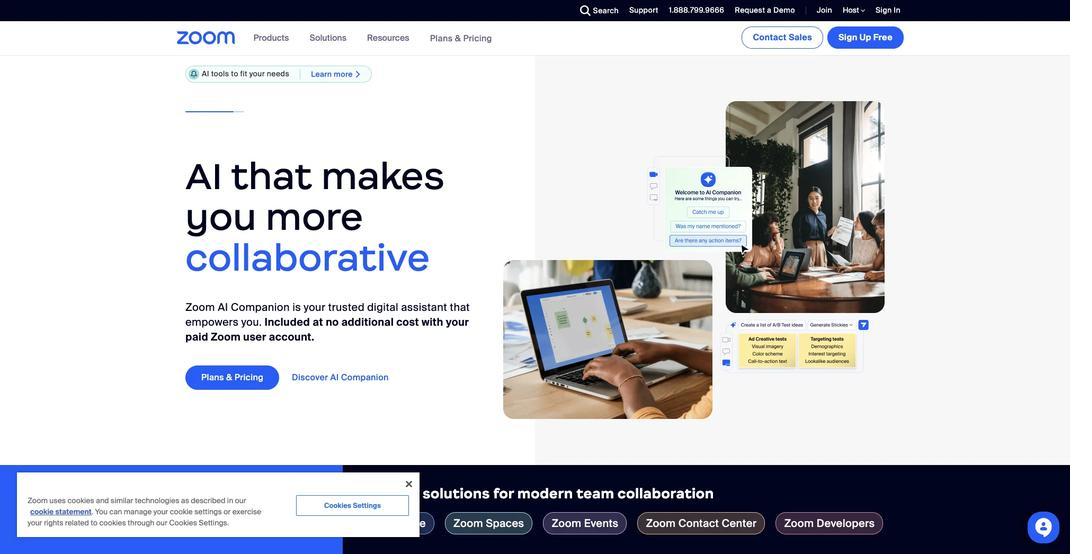 Task type: vqa. For each thing, say whether or not it's contained in the screenshot.
The Pricing to the right
yes



Task type: locate. For each thing, give the bounding box(es) containing it.
0 vertical spatial plans
[[430, 33, 453, 44]]

products button
[[254, 21, 294, 55]]

plans
[[430, 33, 453, 44], [201, 372, 224, 383]]

0 vertical spatial our
[[235, 496, 246, 506]]

tools
[[211, 69, 229, 79]]

plans & pricing link
[[430, 33, 492, 44], [430, 33, 492, 44], [186, 366, 279, 390]]

1 vertical spatial cookies
[[99, 518, 126, 528]]

zoom down collaboration
[[646, 517, 676, 530]]

sign left up
[[839, 32, 858, 43]]

discover ai companion
[[292, 372, 389, 383]]

developers
[[817, 517, 875, 530]]

solutions
[[423, 485, 490, 502]]

1 horizontal spatial contact
[[753, 32, 787, 43]]

1 vertical spatial plans & pricing
[[201, 372, 264, 383]]

cookies down as
[[169, 518, 197, 528]]

right image
[[353, 70, 364, 79]]

1 horizontal spatial that
[[450, 300, 470, 314]]

zoom logo image
[[177, 31, 235, 45]]

2 cookie from the left
[[170, 507, 193, 517]]

zoom down solutions
[[454, 517, 483, 530]]

1 vertical spatial contact
[[679, 517, 719, 530]]

plans & pricing
[[430, 33, 492, 44], [201, 372, 264, 383]]

0 vertical spatial pricing
[[463, 33, 492, 44]]

1 horizontal spatial cookie
[[170, 507, 193, 517]]

0 vertical spatial to
[[231, 69, 238, 79]]

banner containing contact sales
[[164, 21, 906, 56]]

with
[[422, 315, 443, 329]]

1 vertical spatial that
[[450, 300, 470, 314]]

.
[[92, 507, 93, 517]]

0 horizontal spatial companion
[[231, 300, 290, 314]]

that
[[231, 153, 312, 199], [450, 300, 470, 314]]

ai that makes you more
[[186, 153, 445, 240]]

0 horizontal spatial pricing
[[235, 372, 264, 383]]

cookies
[[68, 496, 94, 506], [99, 518, 126, 528]]

1 vertical spatial more
[[266, 194, 364, 240]]

center
[[722, 517, 757, 530]]

contact
[[753, 32, 787, 43], [679, 517, 719, 530]]

solutions
[[310, 32, 347, 43]]

in
[[894, 5, 901, 15]]

more
[[334, 69, 353, 79], [266, 194, 364, 240]]

join link
[[809, 0, 835, 21], [817, 5, 833, 15]]

0 vertical spatial that
[[231, 153, 312, 199]]

0 horizontal spatial plans & pricing
[[201, 372, 264, 383]]

1 vertical spatial companion
[[341, 372, 389, 383]]

zoom left the events
[[552, 517, 582, 530]]

zoom interface icon image
[[543, 156, 753, 255], [720, 320, 869, 373]]

our right in
[[235, 496, 246, 506]]

fit
[[240, 69, 248, 79]]

cookie up rights
[[30, 507, 54, 517]]

sign in link
[[868, 0, 906, 21], [876, 5, 901, 15]]

demo
[[774, 5, 796, 15]]

your inside zoom ai companion is your trusted digital assistant that empowers you.
[[304, 300, 326, 314]]

zoom inside zoom ai companion is your trusted digital assistant that empowers you.
[[186, 300, 215, 314]]

0 horizontal spatial plans
[[201, 372, 224, 383]]

zoom uses cookies and similar technologies as described in our cookie statement
[[28, 496, 246, 517]]

zoom contact center tab
[[638, 512, 766, 535]]

our inside zoom uses cookies and similar technologies as described in our cookie statement
[[235, 496, 246, 506]]

to left fit
[[231, 69, 238, 79]]

0 vertical spatial cookies
[[68, 496, 94, 506]]

your right fit
[[250, 69, 265, 79]]

0 horizontal spatial our
[[156, 518, 167, 528]]

1 vertical spatial cookies
[[169, 518, 197, 528]]

plans down paid
[[201, 372, 224, 383]]

0 horizontal spatial sign
[[839, 32, 858, 43]]

1 vertical spatial plans
[[201, 372, 224, 383]]

1 horizontal spatial cookies
[[324, 501, 351, 510]]

trusted
[[328, 300, 365, 314]]

sign up free button
[[828, 27, 904, 49]]

1 cookie from the left
[[30, 507, 54, 517]]

1 vertical spatial &
[[226, 372, 233, 383]]

1 horizontal spatial sign
[[876, 5, 892, 15]]

your left rights
[[28, 518, 42, 528]]

request a demo link
[[727, 0, 798, 21], [735, 5, 796, 15]]

1 horizontal spatial our
[[235, 496, 246, 506]]

0 horizontal spatial that
[[231, 153, 312, 199]]

zoom
[[186, 300, 215, 314], [211, 330, 241, 344], [28, 496, 48, 506], [454, 517, 483, 530], [552, 517, 582, 530], [646, 517, 676, 530], [785, 517, 814, 530]]

sign for sign up free
[[839, 32, 858, 43]]

cookies left settings
[[324, 501, 351, 510]]

needs
[[267, 69, 289, 79]]

0 vertical spatial plans & pricing
[[430, 33, 492, 44]]

cookie
[[30, 507, 54, 517], [170, 507, 193, 517]]

our right the through
[[156, 518, 167, 528]]

0 vertical spatial cookies
[[324, 501, 351, 510]]

1 horizontal spatial pricing
[[463, 33, 492, 44]]

main content
[[0, 21, 1071, 554]]

settings
[[194, 507, 222, 517]]

0 vertical spatial companion
[[231, 300, 290, 314]]

cookies
[[324, 501, 351, 510], [169, 518, 197, 528]]

0 vertical spatial contact
[[753, 32, 787, 43]]

as
[[181, 496, 189, 506]]

can
[[109, 507, 122, 517]]

sign
[[876, 5, 892, 15], [839, 32, 858, 43]]

banner
[[164, 21, 906, 56]]

zoom left uses
[[28, 496, 48, 506]]

0 horizontal spatial cookie
[[30, 507, 54, 517]]

to
[[231, 69, 238, 79], [91, 518, 98, 528]]

your right 'with'
[[446, 315, 469, 329]]

1 vertical spatial our
[[156, 518, 167, 528]]

0 horizontal spatial contact
[[679, 517, 719, 530]]

exercise
[[232, 507, 261, 517]]

rights
[[44, 518, 63, 528]]

join
[[817, 5, 833, 15]]

our
[[235, 496, 246, 506], [156, 518, 167, 528]]

your up at
[[304, 300, 326, 314]]

meetings navigation
[[740, 21, 906, 51]]

1 horizontal spatial cookies
[[99, 518, 126, 528]]

makes
[[321, 153, 445, 199]]

zoom for zoom ai companion is your trusted digital assistant that empowers you.
[[186, 300, 215, 314]]

zoom up the empowers
[[186, 300, 215, 314]]

to down .
[[91, 518, 98, 528]]

contact down a
[[753, 32, 787, 43]]

modern
[[518, 485, 573, 502]]

1 vertical spatial to
[[91, 518, 98, 528]]

settings.
[[199, 518, 229, 528]]

1 horizontal spatial plans & pricing
[[430, 33, 492, 44]]

discover ai companion link
[[292, 366, 405, 390]]

0 horizontal spatial cookies
[[169, 518, 197, 528]]

0 horizontal spatial cookies
[[68, 496, 94, 506]]

&
[[455, 33, 461, 44], [226, 372, 233, 383]]

0 horizontal spatial to
[[91, 518, 98, 528]]

sign inside button
[[839, 32, 858, 43]]

0 vertical spatial sign
[[876, 5, 892, 15]]

zoom contact center
[[646, 517, 757, 530]]

ai
[[202, 69, 209, 79], [186, 153, 223, 199], [218, 300, 228, 314], [331, 372, 339, 383]]

cookies down can at the left of the page
[[99, 518, 126, 528]]

1 horizontal spatial &
[[455, 33, 461, 44]]

zoom inside included at no additional cost with your paid zoom user account.
[[211, 330, 241, 344]]

cookies inside .  you can manage your cookie settings or exercise your rights related to cookies through our cookies settings.
[[99, 518, 126, 528]]

host
[[843, 5, 861, 15]]

spaces
[[486, 517, 524, 530]]

ai inside discover ai companion link
[[331, 372, 339, 383]]

sign for sign in
[[876, 5, 892, 15]]

1.888.799.9666 button
[[661, 0, 727, 21], [669, 5, 725, 15]]

sign left in
[[876, 5, 892, 15]]

ai inside ai that makes you more
[[186, 153, 223, 199]]

your down the technologies
[[154, 507, 168, 517]]

cookie down as
[[170, 507, 193, 517]]

companion inside zoom ai companion is your trusted digital assistant that empowers you.
[[231, 300, 290, 314]]

cookies up statement
[[68, 496, 94, 506]]

zoom left developers
[[785, 517, 814, 530]]

1 vertical spatial pricing
[[235, 372, 264, 383]]

contact sales
[[753, 32, 813, 43]]

at
[[313, 315, 323, 329]]

zoom down the empowers
[[211, 330, 241, 344]]

cost
[[397, 315, 419, 329]]

your for ai tools to fit your needs
[[250, 69, 265, 79]]

companion
[[231, 300, 290, 314], [341, 372, 389, 383]]

request
[[735, 5, 766, 15]]

included at no additional cost with your paid zoom user account.
[[186, 315, 469, 344]]

privacy alert dialog
[[17, 473, 420, 537]]

0 vertical spatial &
[[455, 33, 461, 44]]

1.888.799.9666
[[669, 5, 725, 15]]

and
[[96, 496, 109, 506]]

you
[[186, 194, 257, 240]]

cookies settings button
[[296, 496, 409, 516]]

support link
[[622, 0, 661, 21], [630, 5, 659, 15]]

uses
[[49, 496, 66, 506]]

plans right resources dropdown button
[[430, 33, 453, 44]]

1 horizontal spatial plans
[[430, 33, 453, 44]]

1 vertical spatial sign
[[839, 32, 858, 43]]

contact left center
[[679, 517, 719, 530]]

cookies inside zoom uses cookies and similar technologies as described in our cookie statement
[[68, 496, 94, 506]]

cookies settings
[[324, 501, 381, 510]]

join link left host
[[809, 0, 835, 21]]

zoom inside zoom uses cookies and similar technologies as described in our cookie statement
[[28, 496, 48, 506]]

collaboration
[[618, 485, 714, 502]]

zoom inside tab
[[646, 517, 676, 530]]

1 horizontal spatial companion
[[341, 372, 389, 383]]

contact inside zoom contact center tab
[[679, 517, 719, 530]]

search
[[593, 6, 619, 15]]

in
[[227, 496, 233, 506]]

a
[[767, 5, 772, 15]]

0 horizontal spatial &
[[226, 372, 233, 383]]



Task type: describe. For each thing, give the bounding box(es) containing it.
described
[[191, 496, 226, 506]]

that inside zoom ai companion is your trusted digital assistant that empowers you.
[[450, 300, 470, 314]]

pricing inside main content
[[235, 372, 264, 383]]

host button
[[843, 5, 866, 15]]

zoom developers tab
[[776, 512, 884, 535]]

account.
[[269, 330, 315, 344]]

contact sales link
[[742, 27, 824, 49]]

free
[[874, 32, 893, 43]]

plans inside product information navigation
[[430, 33, 453, 44]]

your inside included at no additional cost with your paid zoom user account.
[[446, 315, 469, 329]]

zoom for zoom uses cookies and similar technologies as described in our cookie statement
[[28, 496, 48, 506]]

your for zoom ai companion is your trusted digital assistant that empowers you.
[[304, 300, 326, 314]]

assistant
[[401, 300, 447, 314]]

.  you can manage your cookie settings or exercise your rights related to cookies through our cookies settings.
[[28, 507, 261, 528]]

no
[[326, 315, 339, 329]]

plans & pricing inside main content
[[201, 372, 264, 383]]

cookies inside .  you can manage your cookie settings or exercise your rights related to cookies through our cookies settings.
[[169, 518, 197, 528]]

flexible solutions for modern team collaboration
[[364, 485, 714, 502]]

contact inside contact sales link
[[753, 32, 787, 43]]

our inside .  you can manage your cookie settings or exercise your rights related to cookies through our cookies settings.
[[156, 518, 167, 528]]

request a demo
[[735, 5, 796, 15]]

similar
[[111, 496, 133, 506]]

product information navigation
[[246, 21, 500, 56]]

sign in
[[876, 5, 901, 15]]

search button
[[572, 0, 622, 21]]

support
[[630, 5, 659, 15]]

zoom for zoom contact center
[[646, 517, 676, 530]]

ai inside zoom ai companion is your trusted digital assistant that empowers you.
[[218, 300, 228, 314]]

sales
[[789, 32, 813, 43]]

digital
[[367, 300, 399, 314]]

related
[[65, 518, 89, 528]]

cookie inside .  you can manage your cookie settings or exercise your rights related to cookies through our cookies settings.
[[170, 507, 193, 517]]

your for .  you can manage your cookie settings or exercise your rights related to cookies through our cookies settings.
[[154, 507, 168, 517]]

for
[[494, 485, 514, 502]]

additional
[[342, 315, 394, 329]]

or
[[224, 507, 231, 517]]

join link up meetings navigation
[[817, 5, 833, 15]]

zoom ai companion is your trusted digital assistant that empowers you.
[[186, 300, 470, 329]]

learn more
[[311, 69, 353, 79]]

0 vertical spatial zoom interface icon image
[[543, 156, 753, 255]]

to inside .  you can manage your cookie settings or exercise your rights related to cookies through our cookies settings.
[[91, 518, 98, 528]]

zoom events
[[552, 517, 619, 530]]

zoom spaces
[[454, 517, 524, 530]]

discover
[[292, 372, 328, 383]]

collaborative
[[186, 235, 430, 281]]

sign up free
[[839, 32, 893, 43]]

companion for zoom
[[231, 300, 290, 314]]

flexible
[[364, 485, 419, 502]]

ai tools to fit your needs
[[202, 69, 289, 79]]

team
[[577, 485, 615, 502]]

learn
[[311, 69, 332, 79]]

technologies
[[135, 496, 179, 506]]

& inside product information navigation
[[455, 33, 461, 44]]

main content containing ai that makes you more
[[0, 21, 1071, 554]]

that inside ai that makes you more
[[231, 153, 312, 199]]

manage
[[124, 507, 152, 517]]

resources button
[[367, 21, 414, 55]]

zoom for zoom events
[[552, 517, 582, 530]]

settings
[[353, 501, 381, 510]]

paid
[[186, 330, 208, 344]]

up
[[860, 32, 872, 43]]

user
[[243, 330, 266, 344]]

1 vertical spatial zoom interface icon image
[[720, 320, 869, 373]]

zoom for zoom spaces
[[454, 517, 483, 530]]

is
[[293, 300, 301, 314]]

zoom spaces tab
[[445, 512, 533, 535]]

statement
[[55, 507, 92, 517]]

plans inside main content
[[201, 372, 224, 383]]

resources
[[367, 32, 410, 43]]

1 horizontal spatial to
[[231, 69, 238, 79]]

empowers
[[186, 315, 239, 329]]

plans & pricing inside product information navigation
[[430, 33, 492, 44]]

products
[[254, 32, 289, 43]]

0 vertical spatial more
[[334, 69, 353, 79]]

you
[[95, 507, 108, 517]]

solutions button
[[310, 21, 351, 55]]

pricing inside product information navigation
[[463, 33, 492, 44]]

included
[[265, 315, 310, 329]]

flexible solutions for modern team collaboration tab list
[[364, 512, 1049, 535]]

zoom for zoom developers
[[785, 517, 814, 530]]

through
[[128, 518, 154, 528]]

companion for discover
[[341, 372, 389, 383]]

& inside main content
[[226, 372, 233, 383]]

zoom events tab
[[543, 512, 627, 535]]

cookie inside zoom uses cookies and similar technologies as described in our cookie statement
[[30, 507, 54, 517]]

you.
[[241, 315, 262, 329]]

more inside ai that makes you more
[[266, 194, 364, 240]]

zoom developers
[[785, 517, 875, 530]]

cookie statement link
[[30, 507, 92, 517]]

cookies inside button
[[324, 501, 351, 510]]

events
[[584, 517, 619, 530]]



